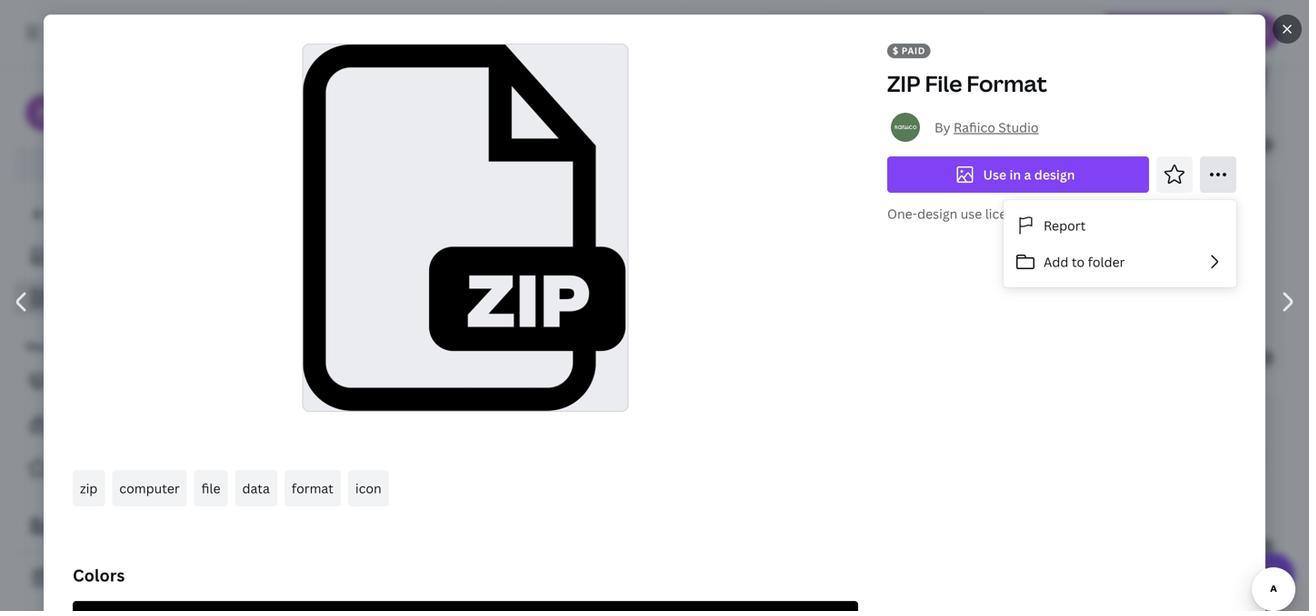 Task type: describe. For each thing, give the bounding box(es) containing it.
license
[[985, 205, 1029, 222]]

format
[[967, 69, 1047, 98]]

folder
[[1088, 253, 1125, 270]]

file
[[925, 69, 962, 98]]

content
[[52, 339, 96, 354]]

use
[[961, 205, 982, 222]]

in
[[1010, 166, 1021, 183]]

one-design use license
[[888, 205, 1029, 222]]

pdf file icon image
[[1113, 597, 1266, 611]]

top level navigation element
[[160, 15, 720, 51]]

your
[[25, 339, 50, 354]]

folder icon image
[[517, 597, 703, 611]]

design inside button
[[1035, 166, 1075, 183]]

trash link
[[15, 560, 236, 597]]

your content
[[25, 339, 96, 354]]

format
[[292, 480, 334, 497]]

$ for the floppy disk icon
[[598, 352, 604, 364]]

to
[[1072, 253, 1085, 270]]

starred
[[64, 460, 110, 477]]

use in a design button
[[888, 156, 1149, 193]]

icon
[[355, 480, 382, 497]]

folder file image
[[528, 0, 660, 145]]

floppy disk icon image
[[456, 196, 603, 358]]

trash
[[58, 570, 91, 587]]

zip file format
[[888, 69, 1047, 98]]

by
[[935, 119, 951, 136]]

data
[[242, 480, 270, 497]]

report button
[[1004, 207, 1237, 244]]

add to folder
[[1044, 253, 1125, 270]]

medical history icon image
[[705, 0, 811, 145]]

add to folder button
[[1004, 244, 1237, 280]]

rafiico studio link
[[954, 119, 1039, 136]]

1 vertical spatial design
[[918, 205, 958, 222]]

download folder concept image
[[271, 0, 473, 145]]

$ for folder file yellow document info icon. vector graphic
[[1262, 352, 1268, 364]]

report
[[1044, 217, 1086, 234]]

data link
[[235, 470, 277, 507]]

format link
[[284, 470, 341, 507]]



Task type: vqa. For each thing, say whether or not it's contained in the screenshot.
design to the right
yes



Task type: locate. For each thing, give the bounding box(es) containing it.
xls file format image
[[754, 597, 876, 611]]

zip
[[888, 69, 921, 98]]

use in a design
[[983, 166, 1075, 183]]

colors
[[73, 564, 125, 587]]

zip
[[80, 480, 98, 497]]

one-
[[888, 205, 918, 222]]

rafiico
[[954, 119, 996, 136]]

computer
[[119, 480, 180, 497]]

by rafiico studio
[[935, 119, 1039, 136]]

$ paid
[[893, 45, 926, 57]]

use
[[983, 166, 1007, 183]]

1 horizontal spatial design
[[1035, 166, 1075, 183]]

0 vertical spatial file folder icon image
[[458, 409, 636, 546]]

file folder icon image
[[458, 409, 636, 546], [269, 597, 459, 611]]

design right a
[[1035, 166, 1075, 183]]

file link
[[194, 470, 228, 507]]

$
[[893, 45, 899, 57], [1262, 139, 1268, 151], [598, 352, 604, 364], [1262, 352, 1268, 364], [1262, 540, 1268, 552]]

None search field
[[763, 15, 982, 51]]

studio
[[999, 119, 1039, 136]]

add
[[1044, 253, 1069, 270]]

paid
[[902, 45, 926, 57]]

mp3 file icon image
[[1121, 0, 1266, 145]]

$ for the mp3 file icon
[[1262, 139, 1268, 151]]

design
[[1035, 166, 1075, 183], [918, 205, 958, 222]]

binders folder image
[[266, 409, 403, 546]]

isolated piece of paper design image
[[830, 196, 962, 358]]

zip link
[[73, 470, 105, 507]]

file
[[202, 480, 221, 497]]

a
[[1024, 166, 1032, 183]]

zip folder image
[[863, 0, 1065, 145]]

zip file format image
[[303, 45, 628, 411], [264, 196, 408, 358]]

folder file yellow document info icon. vector graphic image
[[1017, 196, 1259, 358]]

computer link
[[112, 470, 187, 507]]

0 vertical spatial design
[[1035, 166, 1075, 183]]

0 horizontal spatial design
[[918, 205, 958, 222]]

starred link
[[15, 450, 236, 487]]

design left use
[[918, 205, 958, 222]]

icon link
[[348, 470, 389, 507]]

1 vertical spatial file folder icon image
[[269, 597, 459, 611]]



